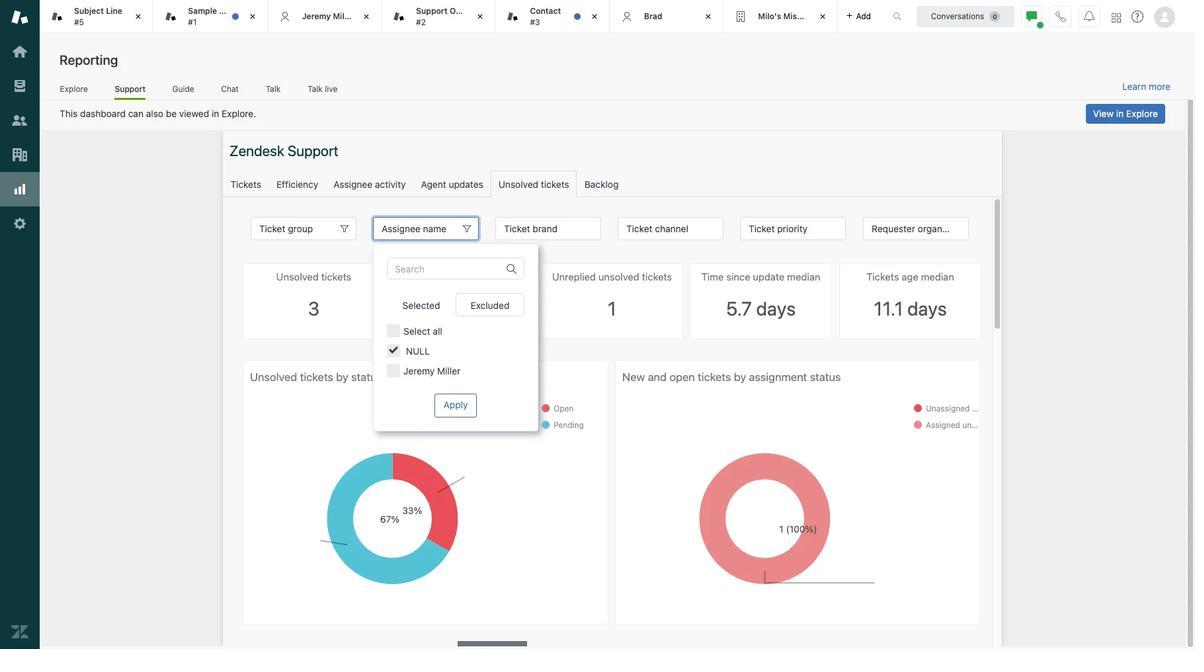 Task type: vqa. For each thing, say whether or not it's contained in the screenshot.
"#5"
yes



Task type: locate. For each thing, give the bounding box(es) containing it.
1 horizontal spatial support
[[416, 6, 448, 16]]

tab containing support outreach
[[382, 0, 496, 33]]

#2
[[416, 17, 426, 27]]

line
[[106, 6, 122, 16]]

close image right #1
[[246, 10, 259, 23]]

can
[[128, 108, 144, 119]]

0 vertical spatial support
[[416, 6, 448, 16]]

close image
[[132, 10, 145, 23], [360, 10, 373, 23], [474, 10, 487, 23], [588, 10, 601, 23], [702, 10, 715, 23]]

button displays agent's chat status as online. image
[[1027, 11, 1038, 22]]

0 horizontal spatial talk
[[266, 84, 281, 94]]

0 horizontal spatial explore
[[60, 84, 88, 94]]

be
[[166, 108, 177, 119]]

close image left add dropdown button
[[816, 10, 830, 23]]

2 talk from the left
[[308, 84, 323, 94]]

views image
[[11, 77, 28, 95]]

3 close image from the left
[[474, 10, 487, 23]]

jeremy miller
[[302, 11, 355, 21]]

zendesk products image
[[1112, 13, 1122, 22]]

1 tab from the left
[[40, 0, 154, 33]]

talk link
[[266, 84, 281, 98]]

1 horizontal spatial explore
[[1127, 108, 1159, 119]]

0 horizontal spatial in
[[212, 108, 219, 119]]

tab
[[40, 0, 154, 33], [382, 0, 496, 33], [496, 0, 610, 33], [724, 0, 838, 33]]

explore up this
[[60, 84, 88, 94]]

reporting image
[[11, 181, 28, 198]]

close image inside brad tab
[[702, 10, 715, 23]]

contact
[[530, 6, 561, 16]]

close image for tab containing subject line
[[132, 10, 145, 23]]

1 vertical spatial support
[[115, 84, 146, 94]]

close image inside 'jeremy miller' tab
[[360, 10, 373, 23]]

support up #2
[[416, 6, 448, 16]]

close image right miller
[[360, 10, 373, 23]]

talk
[[266, 84, 281, 94], [308, 84, 323, 94]]

tabs tab list
[[40, 0, 879, 33]]

close image right 'line' on the top left of page
[[132, 10, 145, 23]]

0 horizontal spatial close image
[[246, 10, 259, 23]]

close image
[[246, 10, 259, 23], [816, 10, 830, 23]]

subject line #5
[[74, 6, 122, 27]]

tab containing contact
[[496, 0, 610, 33]]

support for support outreach #2
[[416, 6, 448, 16]]

1 close image from the left
[[132, 10, 145, 23]]

in right view
[[1117, 108, 1124, 119]]

more
[[1149, 81, 1171, 92]]

0 horizontal spatial support
[[115, 84, 146, 94]]

support inside support outreach #2
[[416, 6, 448, 16]]

close image for 'jeremy miller' tab
[[360, 10, 373, 23]]

also
[[146, 108, 163, 119]]

learn
[[1123, 81, 1147, 92]]

explore
[[60, 84, 88, 94], [1127, 108, 1159, 119]]

jeremy
[[302, 11, 331, 21]]

get started image
[[11, 43, 28, 60]]

explore down learn more link
[[1127, 108, 1159, 119]]

1 horizontal spatial in
[[1117, 108, 1124, 119]]

brad tab
[[610, 0, 724, 33]]

1 horizontal spatial talk
[[308, 84, 323, 94]]

talk left live
[[308, 84, 323, 94]]

in right viewed
[[212, 108, 219, 119]]

in
[[212, 108, 219, 119], [1117, 108, 1124, 119]]

explore.
[[222, 108, 256, 119]]

talk right chat
[[266, 84, 281, 94]]

jeremy miller tab
[[268, 0, 382, 33]]

4 tab from the left
[[724, 0, 838, 33]]

reporting
[[60, 52, 118, 67]]

2 in from the left
[[1117, 108, 1124, 119]]

1 horizontal spatial close image
[[816, 10, 830, 23]]

2 tab from the left
[[382, 0, 496, 33]]

close image right brad
[[702, 10, 715, 23]]

2 close image from the left
[[816, 10, 830, 23]]

#1 tab
[[154, 0, 268, 33]]

admin image
[[11, 215, 28, 232]]

5 close image from the left
[[702, 10, 715, 23]]

close image left #3
[[474, 10, 487, 23]]

close image for tab containing support outreach
[[474, 10, 487, 23]]

support
[[416, 6, 448, 16], [115, 84, 146, 94]]

1 talk from the left
[[266, 84, 281, 94]]

close image inside the #1 tab
[[246, 10, 259, 23]]

main element
[[0, 0, 40, 649]]

2 close image from the left
[[360, 10, 373, 23]]

1 vertical spatial explore
[[1127, 108, 1159, 119]]

3 tab from the left
[[496, 0, 610, 33]]

1 close image from the left
[[246, 10, 259, 23]]

add button
[[838, 0, 879, 32]]

close image right "contact #3"
[[588, 10, 601, 23]]

#1
[[188, 17, 197, 27]]

support up can at the left top
[[115, 84, 146, 94]]

learn more link
[[1123, 81, 1171, 93]]



Task type: describe. For each thing, give the bounding box(es) containing it.
chat
[[221, 84, 239, 94]]

customers image
[[11, 112, 28, 129]]

#3
[[530, 17, 540, 27]]

subject
[[74, 6, 104, 16]]

brad
[[644, 11, 663, 21]]

miller
[[333, 11, 355, 21]]

support outreach #2
[[416, 6, 486, 27]]

conversations
[[932, 11, 985, 21]]

zendesk image
[[11, 623, 28, 641]]

talk for talk
[[266, 84, 281, 94]]

this
[[60, 108, 78, 119]]

outreach
[[450, 6, 486, 16]]

view
[[1094, 108, 1114, 119]]

support for support
[[115, 84, 146, 94]]

this dashboard can also be viewed in explore.
[[60, 108, 256, 119]]

talk for talk live
[[308, 84, 323, 94]]

view in explore button
[[1086, 104, 1166, 124]]

explore link
[[60, 84, 88, 98]]

notifications image
[[1085, 11, 1095, 22]]

in inside view in explore button
[[1117, 108, 1124, 119]]

0 vertical spatial explore
[[60, 84, 88, 94]]

organizations image
[[11, 146, 28, 163]]

learn more
[[1123, 81, 1171, 92]]

live
[[325, 84, 338, 94]]

1 in from the left
[[212, 108, 219, 119]]

chat link
[[221, 84, 239, 98]]

contact #3
[[530, 6, 561, 27]]

guide link
[[172, 84, 195, 98]]

add
[[857, 11, 872, 21]]

dashboard
[[80, 108, 126, 119]]

get help image
[[1132, 11, 1144, 22]]

tab containing subject line
[[40, 0, 154, 33]]

talk live
[[308, 84, 338, 94]]

talk live link
[[307, 84, 338, 98]]

guide
[[172, 84, 194, 94]]

4 close image from the left
[[588, 10, 601, 23]]

conversations button
[[917, 6, 1015, 27]]

support link
[[115, 84, 146, 100]]

zendesk support image
[[11, 9, 28, 26]]

explore inside button
[[1127, 108, 1159, 119]]

view in explore
[[1094, 108, 1159, 119]]

close image inside tab
[[816, 10, 830, 23]]

close image for brad tab
[[702, 10, 715, 23]]

#5
[[74, 17, 84, 27]]

viewed
[[179, 108, 209, 119]]



